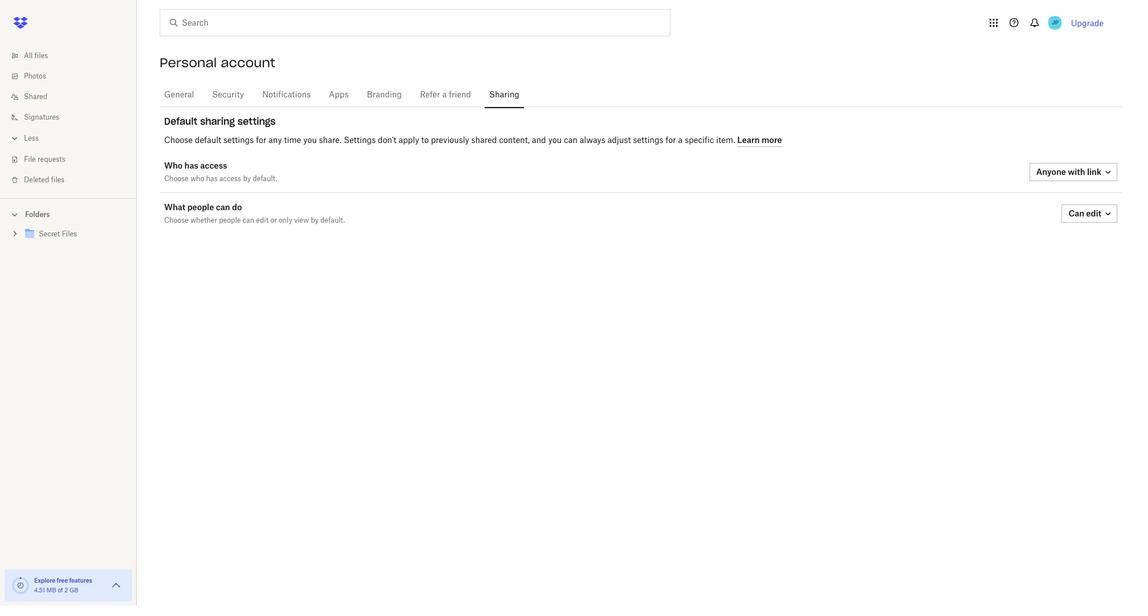 Task type: vqa. For each thing, say whether or not it's contained in the screenshot.
Button to change sidebar list view to grid view option
no



Task type: describe. For each thing, give the bounding box(es) containing it.
gb
[[70, 588, 78, 594]]

account
[[221, 55, 275, 71]]

notifications tab
[[258, 82, 315, 109]]

can edit
[[1069, 209, 1102, 218]]

item.
[[716, 137, 735, 145]]

settings for default
[[223, 137, 254, 145]]

whether
[[191, 217, 217, 224]]

link
[[1087, 167, 1102, 177]]

file requests link
[[9, 149, 137, 170]]

4.51
[[34, 588, 45, 594]]

tab list containing general
[[160, 80, 1122, 109]]

don't
[[378, 137, 397, 145]]

specific
[[685, 137, 714, 145]]

less
[[24, 135, 39, 142]]

quota usage element
[[11, 577, 30, 595]]

mb
[[47, 588, 56, 594]]

1 horizontal spatial people
[[219, 217, 241, 224]]

what
[[164, 202, 185, 212]]

security tab
[[208, 82, 249, 109]]

view
[[294, 217, 309, 224]]

secret
[[39, 231, 60, 238]]

explore
[[34, 578, 55, 584]]

jp
[[1052, 19, 1059, 26]]

0 horizontal spatial has
[[185, 161, 198, 170]]

photos
[[24, 73, 46, 80]]

1 for from the left
[[256, 137, 266, 145]]

free
[[57, 578, 68, 584]]

choose inside what people can do choose whether people can edit or only view by default.
[[164, 217, 189, 224]]

content,
[[499, 137, 530, 145]]

personal
[[160, 55, 217, 71]]

apply
[[399, 137, 419, 145]]

1 you from the left
[[303, 137, 317, 145]]

time
[[284, 137, 301, 145]]

to
[[421, 137, 429, 145]]

Search text field
[[182, 17, 647, 29]]

share.
[[319, 137, 342, 145]]

default
[[164, 116, 197, 127]]

anyone with link button
[[1030, 163, 1118, 181]]

a inside choose default settings for any time you share. settings don't apply to previously shared content, and you can always adjust settings for a specific item. learn more
[[678, 137, 683, 145]]

learn
[[737, 135, 760, 145]]

who
[[164, 161, 183, 170]]

of
[[58, 588, 63, 594]]

2
[[65, 588, 68, 594]]

explore free features 4.51 mb of 2 gb
[[34, 578, 92, 594]]

do
[[232, 202, 242, 212]]

a inside the refer a friend tab
[[442, 91, 447, 99]]

more
[[762, 135, 782, 145]]

learn more button
[[737, 133, 782, 147]]

all files link
[[9, 46, 137, 66]]

and
[[532, 137, 546, 145]]

secret files
[[39, 231, 77, 238]]

files for deleted files
[[51, 177, 65, 184]]

edit inside what people can do choose whether people can edit or only view by default.
[[256, 217, 269, 224]]

sharing
[[200, 116, 235, 127]]

branding tab
[[362, 82, 406, 109]]

by inside who has access choose who has access by default.
[[243, 176, 251, 182]]

or
[[270, 217, 277, 224]]

less image
[[9, 133, 21, 144]]

previously
[[431, 137, 469, 145]]

who has access choose who has access by default.
[[164, 161, 277, 182]]

adjust
[[608, 137, 631, 145]]

folders
[[25, 210, 50, 219]]

jp button
[[1046, 14, 1064, 32]]

security
[[212, 91, 244, 99]]

anyone with link
[[1036, 167, 1102, 177]]

folders button
[[0, 206, 137, 223]]

general tab
[[160, 82, 199, 109]]

upgrade
[[1071, 18, 1104, 28]]

0 horizontal spatial can
[[216, 202, 230, 212]]

files for all files
[[35, 52, 48, 59]]

deleted files link
[[9, 170, 137, 190]]

list containing all files
[[0, 39, 137, 198]]

upgrade link
[[1071, 18, 1104, 28]]



Task type: locate. For each thing, give the bounding box(es) containing it.
files
[[35, 52, 48, 59], [51, 177, 65, 184]]

1 vertical spatial by
[[311, 217, 319, 224]]

by up what people can do choose whether people can edit or only view by default.
[[243, 176, 251, 182]]

default. inside who has access choose who has access by default.
[[253, 176, 277, 182]]

default
[[195, 137, 221, 145]]

only
[[279, 217, 292, 224]]

choose
[[164, 137, 193, 145], [164, 176, 189, 182], [164, 217, 189, 224]]

0 vertical spatial access
[[200, 161, 227, 170]]

default.
[[253, 176, 277, 182], [320, 217, 345, 224]]

access up who at the left
[[200, 161, 227, 170]]

choose inside choose default settings for any time you share. settings don't apply to previously shared content, and you can always adjust settings for a specific item. learn more
[[164, 137, 193, 145]]

0 horizontal spatial by
[[243, 176, 251, 182]]

access
[[200, 161, 227, 170], [219, 176, 241, 182]]

can left do on the left top of page
[[216, 202, 230, 212]]

default. up what people can do choose whether people can edit or only view by default.
[[253, 176, 277, 182]]

a left specific
[[678, 137, 683, 145]]

can left or
[[243, 217, 254, 224]]

0 vertical spatial a
[[442, 91, 447, 99]]

anyone
[[1036, 167, 1066, 177]]

0 horizontal spatial you
[[303, 137, 317, 145]]

branding
[[367, 91, 402, 99]]

2 vertical spatial choose
[[164, 217, 189, 224]]

0 horizontal spatial people
[[187, 202, 214, 212]]

can
[[1069, 209, 1085, 218]]

0 horizontal spatial files
[[35, 52, 48, 59]]

0 horizontal spatial default.
[[253, 176, 277, 182]]

0 vertical spatial files
[[35, 52, 48, 59]]

access up do on the left top of page
[[219, 176, 241, 182]]

by
[[243, 176, 251, 182], [311, 217, 319, 224]]

who
[[191, 176, 204, 182]]

1 vertical spatial access
[[219, 176, 241, 182]]

sharing
[[489, 91, 519, 99]]

2 vertical spatial can
[[243, 217, 254, 224]]

0 vertical spatial can
[[564, 137, 578, 145]]

file
[[24, 156, 36, 163]]

1 vertical spatial a
[[678, 137, 683, 145]]

choose down the what
[[164, 217, 189, 224]]

shared link
[[9, 87, 137, 107]]

settings
[[238, 116, 276, 127], [223, 137, 254, 145], [633, 137, 664, 145]]

list
[[0, 39, 137, 198]]

settings right adjust
[[633, 137, 664, 145]]

1 horizontal spatial by
[[311, 217, 319, 224]]

you
[[303, 137, 317, 145], [548, 137, 562, 145]]

by right view
[[311, 217, 319, 224]]

apps
[[329, 91, 349, 99]]

sharing tab
[[485, 82, 524, 109]]

2 for from the left
[[666, 137, 676, 145]]

edit left or
[[256, 217, 269, 224]]

for
[[256, 137, 266, 145], [666, 137, 676, 145]]

for left specific
[[666, 137, 676, 145]]

0 horizontal spatial a
[[442, 91, 447, 99]]

you right time
[[303, 137, 317, 145]]

shared
[[471, 137, 497, 145]]

files right "all"
[[35, 52, 48, 59]]

photos link
[[9, 66, 137, 87]]

0 vertical spatial by
[[243, 176, 251, 182]]

dropbox image
[[9, 11, 32, 34]]

1 horizontal spatial can
[[243, 217, 254, 224]]

deleted files
[[24, 177, 65, 184]]

requests
[[38, 156, 65, 163]]

all
[[24, 52, 33, 59]]

default. right view
[[320, 217, 345, 224]]

default sharing settings
[[164, 116, 276, 127]]

has up who at the left
[[185, 161, 198, 170]]

files right 'deleted'
[[51, 177, 65, 184]]

1 horizontal spatial for
[[666, 137, 676, 145]]

1 horizontal spatial default.
[[320, 217, 345, 224]]

settings down default sharing settings on the top left
[[223, 137, 254, 145]]

has right who at the left
[[206, 176, 218, 182]]

edit
[[1086, 209, 1102, 218], [256, 217, 269, 224]]

settings
[[344, 137, 376, 145]]

0 horizontal spatial edit
[[256, 217, 269, 224]]

a
[[442, 91, 447, 99], [678, 137, 683, 145]]

refer a friend tab
[[416, 82, 476, 109]]

1 horizontal spatial edit
[[1086, 209, 1102, 218]]

1 horizontal spatial has
[[206, 176, 218, 182]]

2 choose from the top
[[164, 176, 189, 182]]

settings up any
[[238, 116, 276, 127]]

default. inside what people can do choose whether people can edit or only view by default.
[[320, 217, 345, 224]]

always
[[580, 137, 606, 145]]

settings for sharing
[[238, 116, 276, 127]]

can left always
[[564, 137, 578, 145]]

3 choose from the top
[[164, 217, 189, 224]]

personal account
[[160, 55, 275, 71]]

0 horizontal spatial for
[[256, 137, 266, 145]]

choose default settings for any time you share. settings don't apply to previously shared content, and you can always adjust settings for a specific item. learn more
[[164, 135, 782, 145]]

any
[[269, 137, 282, 145]]

1 vertical spatial has
[[206, 176, 218, 182]]

features
[[69, 578, 92, 584]]

1 vertical spatial files
[[51, 177, 65, 184]]

signatures
[[24, 114, 59, 121]]

edit inside popup button
[[1086, 209, 1102, 218]]

choose down default
[[164, 137, 193, 145]]

1 vertical spatial choose
[[164, 176, 189, 182]]

people
[[187, 202, 214, 212], [219, 217, 241, 224]]

file requests
[[24, 156, 65, 163]]

has
[[185, 161, 198, 170], [206, 176, 218, 182]]

1 horizontal spatial files
[[51, 177, 65, 184]]

a right refer
[[442, 91, 447, 99]]

choose inside who has access choose who has access by default.
[[164, 176, 189, 182]]

can inside choose default settings for any time you share. settings don't apply to previously shared content, and you can always adjust settings for a specific item. learn more
[[564, 137, 578, 145]]

tab list
[[160, 80, 1122, 109]]

shared
[[24, 94, 47, 100]]

files
[[62, 231, 77, 238]]

1 vertical spatial people
[[219, 217, 241, 224]]

0 vertical spatial people
[[187, 202, 214, 212]]

2 horizontal spatial can
[[564, 137, 578, 145]]

can
[[564, 137, 578, 145], [216, 202, 230, 212], [243, 217, 254, 224]]

1 choose from the top
[[164, 137, 193, 145]]

edit right can
[[1086, 209, 1102, 218]]

0 vertical spatial choose
[[164, 137, 193, 145]]

0 vertical spatial has
[[185, 161, 198, 170]]

signatures link
[[9, 107, 137, 128]]

apps tab
[[324, 82, 353, 109]]

0 vertical spatial default.
[[253, 176, 277, 182]]

can edit button
[[1062, 205, 1118, 223]]

people down do on the left top of page
[[219, 217, 241, 224]]

with
[[1068, 167, 1085, 177]]

1 vertical spatial can
[[216, 202, 230, 212]]

refer
[[420, 91, 440, 99]]

notifications
[[262, 91, 311, 99]]

for left any
[[256, 137, 266, 145]]

1 horizontal spatial you
[[548, 137, 562, 145]]

general
[[164, 91, 194, 99]]

by inside what people can do choose whether people can edit or only view by default.
[[311, 217, 319, 224]]

you right and
[[548, 137, 562, 145]]

choose down who
[[164, 176, 189, 182]]

2 you from the left
[[548, 137, 562, 145]]

what people can do choose whether people can edit or only view by default.
[[164, 202, 345, 224]]

1 horizontal spatial a
[[678, 137, 683, 145]]

friend
[[449, 91, 471, 99]]

1 vertical spatial default.
[[320, 217, 345, 224]]

people up whether
[[187, 202, 214, 212]]

secret files link
[[23, 227, 128, 242]]

deleted
[[24, 177, 49, 184]]

all files
[[24, 52, 48, 59]]

refer a friend
[[420, 91, 471, 99]]



